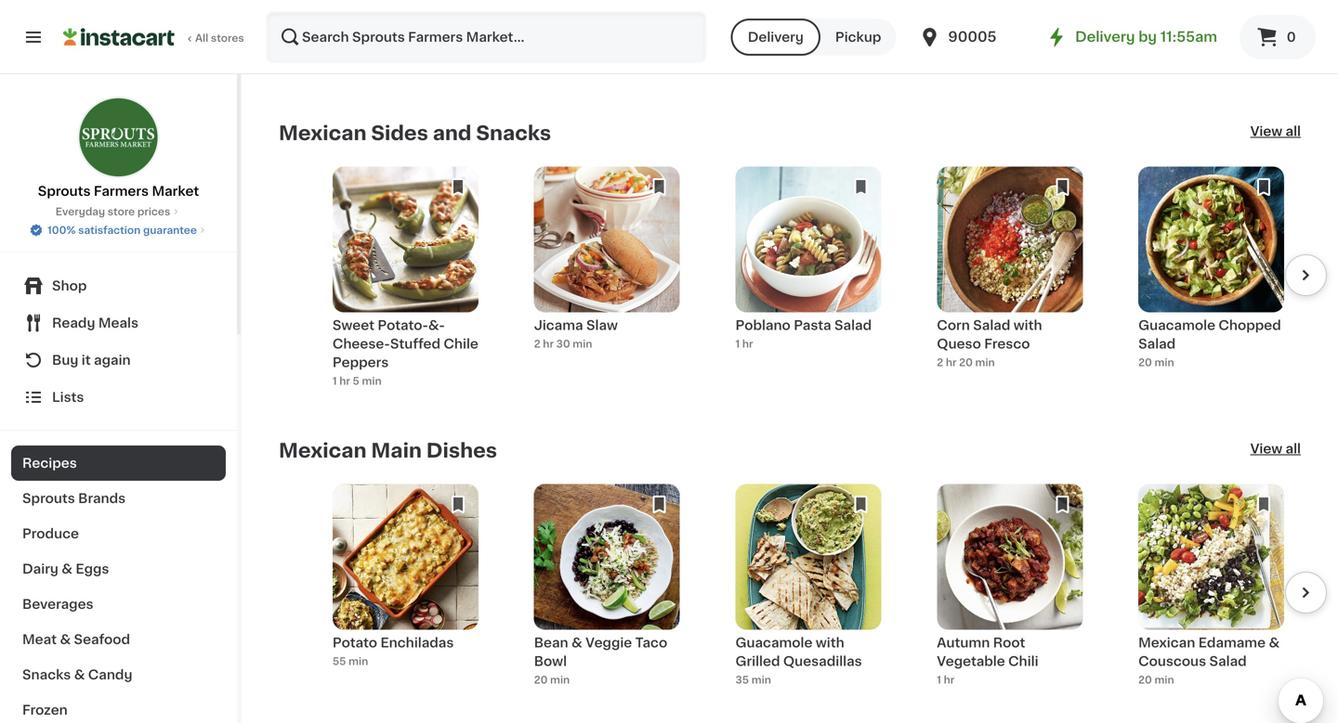 Task type: vqa. For each thing, say whether or not it's contained in the screenshot.
cookies in "Monster cookies and buttons Reviewed on January 19, 2021 by ashleysk on influenster.com"
no



Task type: describe. For each thing, give the bounding box(es) containing it.
mexican sides and snacks
[[279, 124, 551, 143]]

snacks & candy
[[22, 669, 132, 682]]

mexican edamame & couscous salad
[[1138, 637, 1280, 669]]

frozen link
[[11, 693, 226, 724]]

pickup
[[835, 31, 881, 44]]

guacamole chopped salad
[[1138, 319, 1281, 351]]

ready meals link
[[11, 305, 226, 342]]

ready meals
[[52, 317, 138, 330]]

recipes
[[22, 457, 77, 470]]

salad inside corn salad with queso fresco
[[973, 319, 1010, 332]]

market
[[152, 185, 199, 198]]

beverages link
[[11, 587, 226, 623]]

root
[[993, 637, 1025, 650]]

everyday store prices link
[[55, 204, 181, 219]]

Search field
[[268, 13, 705, 61]]

peppers
[[333, 356, 389, 369]]

sides
[[371, 124, 428, 143]]

lists
[[52, 391, 84, 404]]

all
[[195, 33, 208, 43]]

all stores
[[195, 33, 244, 43]]

stores
[[211, 33, 244, 43]]

guacamole with grilled quesadillas
[[736, 637, 862, 669]]

& inside mexican edamame & couscous salad
[[1269, 637, 1280, 650]]

all stores link
[[63, 11, 245, 63]]

recipe card group containing autumn root vegetable chili
[[937, 485, 1083, 713]]

1 for autumn root vegetable chili
[[937, 676, 941, 686]]

dairy
[[22, 563, 58, 576]]

55 min
[[333, 657, 368, 667]]

delivery by 11:55am
[[1075, 30, 1217, 44]]

delivery button
[[731, 19, 820, 56]]

20 min for mexican sides and snacks
[[1138, 358, 1174, 368]]

potato enchiladas
[[333, 637, 454, 650]]

salad inside mexican edamame & couscous salad
[[1209, 656, 1247, 669]]

pickup button
[[820, 19, 896, 56]]

sprouts for sprouts brands
[[22, 493, 75, 506]]

& for seafood
[[60, 634, 71, 647]]

dairy & eggs
[[22, 563, 109, 576]]

all for mexican sides and snacks
[[1286, 125, 1301, 138]]

sprouts farmers market
[[38, 185, 199, 198]]

fresco
[[984, 338, 1030, 351]]

recipe card group containing guacamole with grilled quesadillas
[[736, 485, 881, 713]]

corn
[[937, 319, 970, 332]]

prices
[[137, 207, 170, 217]]

beverages
[[22, 598, 93, 611]]

20 for bean & veggie taco bowl
[[534, 676, 548, 686]]

90005
[[948, 30, 997, 44]]

poblano pasta salad
[[736, 319, 872, 332]]

recipe card group containing mexican edamame & couscous salad
[[1138, 485, 1284, 713]]

& for candy
[[74, 669, 85, 682]]

buy it again link
[[11, 342, 226, 379]]

0 vertical spatial snacks
[[476, 124, 551, 143]]

20 min for mexican main dishes
[[1138, 676, 1174, 686]]

min down corn salad with queso fresco
[[975, 358, 995, 368]]

hr for poblano pasta salad
[[742, 339, 753, 349]]

guacamole for grilled
[[736, 637, 813, 650]]

jicama slaw
[[534, 319, 618, 332]]

sprouts farmers market link
[[38, 97, 199, 201]]

0 horizontal spatial snacks
[[22, 669, 71, 682]]

frozen
[[22, 704, 68, 717]]

taco
[[635, 637, 667, 650]]

mexican for mexican edamame & couscous salad
[[1138, 637, 1195, 650]]

delivery by 11:55am link
[[1046, 26, 1217, 48]]

snacks & candy link
[[11, 658, 226, 693]]

1 hr for poblano pasta salad
[[736, 339, 753, 349]]

mexican for mexican main dishes
[[279, 441, 367, 461]]

veggie
[[586, 637, 632, 650]]

sweet potato-&- cheese-stuffed chile peppers
[[333, 319, 478, 369]]

satisfaction
[[78, 225, 141, 236]]

recipe card group containing corn salad with queso fresco
[[937, 167, 1083, 395]]

with inside guacamole with grilled quesadillas
[[816, 637, 844, 650]]

2 hr 20 min
[[937, 358, 995, 368]]

view all link for mexican sides and snacks
[[1250, 122, 1301, 144]]

enchiladas
[[380, 637, 454, 650]]

queso
[[937, 338, 981, 351]]

brands
[[78, 493, 126, 506]]

potato-
[[378, 319, 428, 332]]

1 hr for autumn root vegetable chili
[[937, 676, 955, 686]]

recipe card group containing potato enchiladas
[[333, 485, 478, 713]]

cheese-
[[333, 338, 390, 351]]

& for veggie
[[572, 637, 582, 650]]

meals
[[98, 317, 138, 330]]

mexican main dishes
[[279, 441, 497, 461]]

dishes
[[426, 441, 497, 461]]

min down guacamole chopped salad
[[1155, 358, 1174, 368]]

2 for corn salad with queso fresco
[[937, 358, 943, 368]]

produce link
[[11, 517, 226, 552]]

view all for mexican main dishes
[[1250, 443, 1301, 456]]

jicama
[[534, 319, 583, 332]]

seafood
[[74, 634, 130, 647]]

instacart logo image
[[63, 26, 175, 48]]

2 for jicama slaw
[[534, 339, 540, 349]]

guarantee
[[143, 225, 197, 236]]

35
[[736, 676, 749, 686]]

chili
[[1008, 656, 1039, 669]]

min right "5"
[[362, 376, 382, 387]]

shop
[[52, 280, 87, 293]]

view all for mexican sides and snacks
[[1250, 125, 1301, 138]]

eggs
[[76, 563, 109, 576]]

all for mexican main dishes
[[1286, 443, 1301, 456]]

ready
[[52, 317, 95, 330]]

quesadillas
[[783, 656, 862, 669]]

bowl
[[534, 656, 567, 669]]

dairy & eggs link
[[11, 552, 226, 587]]



Task type: locate. For each thing, give the bounding box(es) containing it.
grilled
[[736, 656, 780, 669]]

min right 30 at the left of the page
[[573, 339, 592, 349]]

mexican for mexican sides and snacks
[[279, 124, 367, 143]]

sprouts up everyday
[[38, 185, 91, 198]]

& for eggs
[[62, 563, 72, 576]]

min down potato
[[349, 657, 368, 667]]

5
[[353, 376, 359, 387]]

1 vertical spatial with
[[816, 637, 844, 650]]

sprouts brands link
[[11, 481, 226, 517]]

meat & seafood link
[[11, 623, 226, 658]]

hr for sweet potato-&- cheese-stuffed chile peppers
[[339, 376, 350, 387]]

0 vertical spatial view
[[1250, 125, 1283, 138]]

20 for mexican edamame & couscous salad
[[1138, 676, 1152, 686]]

1 for poblano pasta salad
[[736, 339, 740, 349]]

1 view all from the top
[[1250, 125, 1301, 138]]

guacamole left chopped
[[1138, 319, 1216, 332]]

&-
[[428, 319, 445, 332]]

0 vertical spatial view all link
[[1250, 122, 1301, 144]]

1 vertical spatial view all
[[1250, 443, 1301, 456]]

1 vertical spatial 1
[[333, 376, 337, 387]]

1 vertical spatial item carousel region
[[279, 485, 1327, 713]]

again
[[94, 354, 131, 367]]

item carousel region containing sweet potato-&- cheese-stuffed chile peppers
[[279, 167, 1327, 395]]

vegetable
[[937, 656, 1005, 669]]

& left "candy"
[[74, 669, 85, 682]]

mexican for mexican
[[279, 49, 400, 76]]

0 vertical spatial view all
[[1250, 125, 1301, 138]]

0 horizontal spatial 1
[[333, 376, 337, 387]]

2 all from the top
[[1286, 443, 1301, 456]]

20 min down guacamole chopped salad
[[1138, 358, 1174, 368]]

20 down couscous
[[1138, 676, 1152, 686]]

by
[[1139, 30, 1157, 44]]

guacamole inside guacamole with grilled quesadillas
[[736, 637, 813, 650]]

hr down poblano
[[742, 339, 753, 349]]

sprouts down recipes on the left bottom
[[22, 493, 75, 506]]

item carousel region for mexican sides and snacks
[[279, 167, 1327, 395]]

2 view all link from the top
[[1250, 440, 1301, 462]]

& left eggs
[[62, 563, 72, 576]]

1 vertical spatial snacks
[[22, 669, 71, 682]]

1 horizontal spatial delivery
[[1075, 30, 1135, 44]]

1 horizontal spatial snacks
[[476, 124, 551, 143]]

guacamole up grilled
[[736, 637, 813, 650]]

hr for corn salad with queso fresco
[[946, 358, 957, 368]]

1 vertical spatial view all link
[[1250, 440, 1301, 462]]

with up "quesadillas"
[[816, 637, 844, 650]]

20 min down couscous
[[1138, 676, 1174, 686]]

1 for sweet potato-&- cheese-stuffed chile peppers
[[333, 376, 337, 387]]

hr down queso
[[946, 358, 957, 368]]

meat
[[22, 634, 57, 647]]

sprouts inside sprouts farmers market link
[[38, 185, 91, 198]]

view for mexican main dishes
[[1250, 443, 1283, 456]]

& inside dairy & eggs 'link'
[[62, 563, 72, 576]]

sprouts for sprouts farmers market
[[38, 185, 91, 198]]

chopped
[[1219, 319, 1281, 332]]

& inside snacks & candy link
[[74, 669, 85, 682]]

hr left 30 at the left of the page
[[543, 339, 554, 349]]

1 vertical spatial guacamole
[[736, 637, 813, 650]]

sprouts brands
[[22, 493, 126, 506]]

bean
[[534, 637, 568, 650]]

candy
[[88, 669, 132, 682]]

with up fresco
[[1014, 319, 1042, 332]]

view for mexican sides and snacks
[[1250, 125, 1283, 138]]

view all link for mexican main dishes
[[1250, 440, 1301, 462]]

0 vertical spatial 1
[[736, 339, 740, 349]]

delivery
[[1075, 30, 1135, 44], [748, 31, 804, 44]]

20 down guacamole chopped salad
[[1138, 358, 1152, 368]]

hr for autumn root vegetable chili
[[944, 676, 955, 686]]

recipe card group containing sweet potato-&- cheese-stuffed chile peppers
[[333, 167, 478, 395]]

ready meals button
[[11, 305, 226, 342]]

recipe card group containing bean & veggie taco bowl
[[534, 485, 680, 713]]

1 hr down poblano
[[736, 339, 753, 349]]

guacamole
[[1138, 319, 1216, 332], [736, 637, 813, 650]]

1 vertical spatial 1 hr
[[937, 676, 955, 686]]

farmers
[[94, 185, 149, 198]]

sprouts
[[38, 185, 91, 198], [22, 493, 75, 506]]

1 down poblano
[[736, 339, 740, 349]]

2 horizontal spatial 1
[[937, 676, 941, 686]]

0 horizontal spatial delivery
[[748, 31, 804, 44]]

shop link
[[11, 268, 226, 305]]

0 horizontal spatial with
[[816, 637, 844, 650]]

recipe card group containing jicama slaw
[[534, 167, 680, 395]]

None search field
[[266, 11, 707, 63]]

20 for guacamole chopped salad
[[1138, 358, 1152, 368]]

chile
[[444, 338, 478, 351]]

recipe card group containing guacamole chopped salad
[[1138, 167, 1284, 395]]

0 vertical spatial item carousel region
[[279, 167, 1327, 395]]

main
[[371, 441, 422, 461]]

1 left "5"
[[333, 376, 337, 387]]

20 down bowl
[[534, 676, 548, 686]]

min down bowl
[[550, 676, 570, 686]]

35 min
[[736, 676, 771, 686]]

guacamole for salad
[[1138, 319, 1216, 332]]

20 min down bowl
[[534, 676, 570, 686]]

stuffed
[[390, 338, 440, 351]]

2 vertical spatial 1
[[937, 676, 941, 686]]

1 horizontal spatial with
[[1014, 319, 1042, 332]]

min down couscous
[[1155, 676, 1174, 686]]

slaw
[[586, 319, 618, 332]]

1 hr
[[736, 339, 753, 349], [937, 676, 955, 686]]

delivery left pickup button
[[748, 31, 804, 44]]

0 horizontal spatial 2
[[534, 339, 540, 349]]

1 vertical spatial view
[[1250, 443, 1283, 456]]

0 vertical spatial 1 hr
[[736, 339, 753, 349]]

30
[[556, 339, 570, 349]]

0 vertical spatial guacamole
[[1138, 319, 1216, 332]]

with inside corn salad with queso fresco
[[1014, 319, 1042, 332]]

0 vertical spatial all
[[1286, 125, 1301, 138]]

2 hr 30 min
[[534, 339, 592, 349]]

everyday store prices
[[55, 207, 170, 217]]

20 down queso
[[959, 358, 973, 368]]

1 hr down vegetable
[[937, 676, 955, 686]]

20 min
[[1138, 358, 1174, 368], [534, 676, 570, 686], [1138, 676, 1174, 686]]

snacks
[[476, 124, 551, 143], [22, 669, 71, 682]]

delivery for delivery by 11:55am
[[1075, 30, 1135, 44]]

0 vertical spatial 2
[[534, 339, 540, 349]]

& right the meat
[[60, 634, 71, 647]]

salad
[[834, 319, 872, 332], [973, 319, 1010, 332], [1138, 338, 1176, 351], [1209, 656, 1247, 669]]

service type group
[[731, 19, 896, 56]]

1 down vegetable
[[937, 676, 941, 686]]

salad inside guacamole chopped salad
[[1138, 338, 1176, 351]]

1 hr 5 min
[[333, 376, 382, 387]]

1 horizontal spatial 1
[[736, 339, 740, 349]]

and
[[433, 124, 472, 143]]

1
[[736, 339, 740, 349], [333, 376, 337, 387], [937, 676, 941, 686]]

0
[[1287, 31, 1296, 44]]

delivery for delivery
[[748, 31, 804, 44]]

2 view from the top
[[1250, 443, 1283, 456]]

1 horizontal spatial guacamole
[[1138, 319, 1216, 332]]

item carousel region for mexican main dishes
[[279, 485, 1327, 713]]

corn salad with queso fresco
[[937, 319, 1042, 351]]

meat & seafood
[[22, 634, 130, 647]]

item carousel region
[[279, 167, 1327, 395], [279, 485, 1327, 713]]

sprouts inside sprouts brands link
[[22, 493, 75, 506]]

hr down vegetable
[[944, 676, 955, 686]]

1 all from the top
[[1286, 125, 1301, 138]]

hr
[[543, 339, 554, 349], [742, 339, 753, 349], [946, 358, 957, 368], [339, 376, 350, 387], [944, 676, 955, 686]]

0 button
[[1240, 15, 1316, 59]]

couscous
[[1138, 656, 1206, 669]]

recipes link
[[11, 446, 226, 481]]

0 horizontal spatial guacamole
[[736, 637, 813, 650]]

with
[[1014, 319, 1042, 332], [816, 637, 844, 650]]

& right edamame in the bottom of the page
[[1269, 637, 1280, 650]]

0 horizontal spatial 1 hr
[[736, 339, 753, 349]]

1 vertical spatial sprouts
[[22, 493, 75, 506]]

1 horizontal spatial 1 hr
[[937, 676, 955, 686]]

delivery inside button
[[748, 31, 804, 44]]

1 vertical spatial 2
[[937, 358, 943, 368]]

& inside meat & seafood link
[[60, 634, 71, 647]]

100%
[[47, 225, 76, 236]]

it
[[82, 354, 91, 367]]

item carousel region containing potato enchiladas
[[279, 485, 1327, 713]]

1 vertical spatial all
[[1286, 443, 1301, 456]]

hr for jicama slaw
[[543, 339, 554, 349]]

90005 button
[[918, 11, 1030, 63]]

1 horizontal spatial 2
[[937, 358, 943, 368]]

buy
[[52, 354, 78, 367]]

sprouts farmers market logo image
[[78, 97, 159, 178]]

min down grilled
[[751, 676, 771, 686]]

2 item carousel region from the top
[[279, 485, 1327, 713]]

11:55am
[[1160, 30, 1217, 44]]

mexican
[[279, 49, 400, 76], [279, 124, 367, 143], [279, 441, 367, 461], [1138, 637, 1195, 650]]

sweet
[[333, 319, 374, 332]]

recipe card group
[[333, 167, 478, 395], [534, 167, 680, 395], [736, 167, 881, 395], [937, 167, 1083, 395], [1138, 167, 1284, 395], [333, 485, 478, 713], [534, 485, 680, 713], [736, 485, 881, 713], [937, 485, 1083, 713], [1138, 485, 1284, 713]]

everyday
[[55, 207, 105, 217]]

2 view all from the top
[[1250, 443, 1301, 456]]

100% satisfaction guarantee
[[47, 225, 197, 236]]

0 vertical spatial with
[[1014, 319, 1042, 332]]

autumn
[[937, 637, 990, 650]]

mexican inside mexican edamame & couscous salad
[[1138, 637, 1195, 650]]

guacamole inside guacamole chopped salad
[[1138, 319, 1216, 332]]

bean & veggie taco bowl
[[534, 637, 667, 669]]

2 down queso
[[937, 358, 943, 368]]

delivery left by
[[1075, 30, 1135, 44]]

0 vertical spatial sprouts
[[38, 185, 91, 198]]

snacks up frozen
[[22, 669, 71, 682]]

view all
[[1250, 125, 1301, 138], [1250, 443, 1301, 456]]

1 view all link from the top
[[1250, 122, 1301, 144]]

poblano
[[736, 319, 791, 332]]

1 view from the top
[[1250, 125, 1283, 138]]

produce
[[22, 528, 79, 541]]

1 item carousel region from the top
[[279, 167, 1327, 395]]

2 left 30 at the left of the page
[[534, 339, 540, 349]]

lists link
[[11, 379, 226, 416]]

20
[[959, 358, 973, 368], [1138, 358, 1152, 368], [534, 676, 548, 686], [1138, 676, 1152, 686]]

snacks right the and on the top
[[476, 124, 551, 143]]

&
[[62, 563, 72, 576], [60, 634, 71, 647], [572, 637, 582, 650], [1269, 637, 1280, 650], [74, 669, 85, 682]]

& right bean
[[572, 637, 582, 650]]

recipe card group containing poblano pasta salad
[[736, 167, 881, 395]]

edamame
[[1198, 637, 1266, 650]]

hr left "5"
[[339, 376, 350, 387]]

& inside bean & veggie taco bowl
[[572, 637, 582, 650]]

potato
[[333, 637, 377, 650]]



